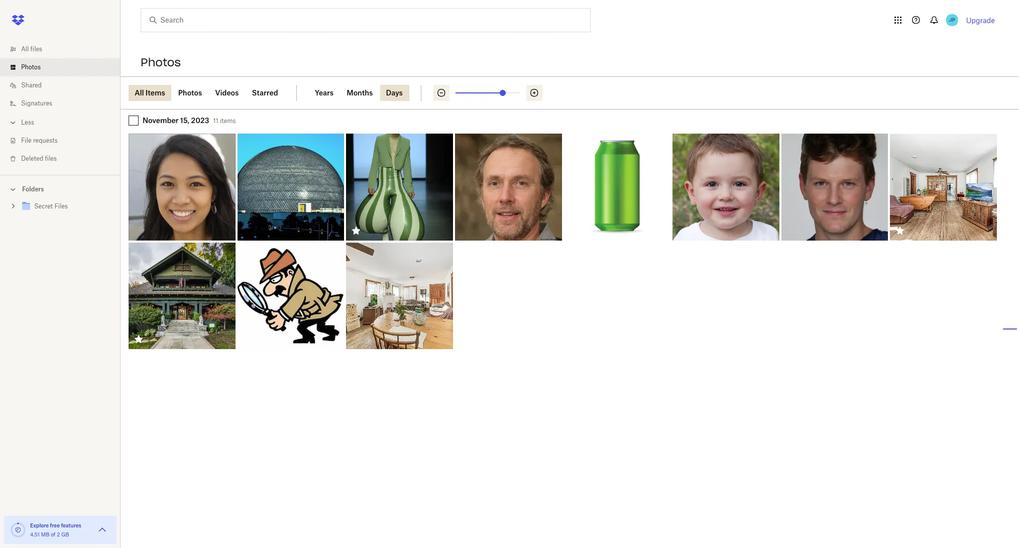 Task type: describe. For each thing, give the bounding box(es) containing it.
all items button
[[129, 85, 171, 101]]

shared link
[[8, 76, 121, 94]]

all files
[[21, 45, 42, 53]]

all for all items
[[135, 88, 144, 97]]

image - 4570_university_ave____pierre_galant_1.0.jpg 11/15/2023, 5:19:03 pm image
[[129, 242, 235, 349]]

all items
[[135, 88, 165, 97]]

secret
[[34, 202, 53, 210]]

folders
[[22, 185, 44, 193]]

deleted
[[21, 155, 43, 162]]

free
[[50, 522, 60, 528]]

file
[[21, 137, 31, 144]]

photos inside 'photos' link
[[21, 63, 41, 71]]

photos link
[[8, 58, 121, 76]]

mb
[[41, 531, 49, 537]]

image - download (1).jpeg 11/15/2023, 5:19:03 pm image
[[781, 134, 888, 240]]

secret files link
[[20, 200, 113, 213]]

files for all files
[[30, 45, 42, 53]]

photos inside photos 'button'
[[178, 88, 202, 97]]

image - db165f6aaa73d95c9004256537e7037b-uncropped_scaled_within_1536_1152.webp 11/15/2023, 5:19:02 pm image
[[346, 242, 453, 349]]

gb
[[61, 531, 69, 537]]

all for all files
[[21, 45, 29, 53]]

jp button
[[944, 12, 960, 28]]

requests
[[33, 137, 58, 144]]

explore
[[30, 522, 49, 528]]

files
[[54, 202, 68, 210]]

image - screenshot 2023-11-13 at 10.51.08 am.png 11/15/2023, 5:19:03 pm image
[[455, 134, 562, 240]]

tab list containing years
[[309, 85, 421, 101]]

image - the_sphere_at_the_venetian_resort_(53098837453).jpg 11/15/2023, 5:19:04 pm image
[[237, 134, 344, 240]]

less image
[[8, 118, 18, 128]]

4.51
[[30, 531, 40, 537]]

image - 1703238.jpg 11/15/2023, 5:19:03 pm image
[[237, 242, 344, 349]]

2
[[57, 531, 60, 537]]

upgrade
[[966, 16, 995, 24]]

explore free features 4.51 mb of 2 gb
[[30, 522, 81, 537]]

list containing all files
[[0, 34, 121, 175]]

of
[[51, 531, 55, 537]]

image - 52f9044b7e2655d26eb85c0b2abdc392-uncropped_scaled_within_1536_1152.webp 11/15/2023, 5:19:03 pm image
[[890, 134, 997, 240]]

image - download.jpeg 11/15/2023, 5:19:03 pm image
[[673, 134, 779, 240]]

signatures
[[21, 99, 52, 107]]

signatures link
[[8, 94, 121, 113]]

2023
[[191, 116, 209, 125]]

deleted files link
[[8, 150, 121, 168]]

years
[[315, 88, 334, 97]]

image - istockphoto-610015062-612x612.jpg 11/15/2023, 5:19:03 pm image
[[564, 134, 671, 240]]

quota usage element
[[10, 522, 26, 538]]

less
[[21, 119, 34, 126]]



Task type: vqa. For each thing, say whether or not it's contained in the screenshot.
the Search in folder "Dropbox" text box
yes



Task type: locate. For each thing, give the bounding box(es) containing it.
years button
[[309, 85, 340, 101]]

all inside button
[[135, 88, 144, 97]]

all
[[21, 45, 29, 53], [135, 88, 144, 97]]

file requests
[[21, 137, 58, 144]]

1 tab list from the left
[[129, 85, 297, 101]]

dropbox image
[[8, 10, 28, 30]]

november
[[143, 116, 178, 125]]

days
[[386, 88, 403, 97]]

1 horizontal spatial tab list
[[309, 85, 421, 101]]

0 vertical spatial all
[[21, 45, 29, 53]]

features
[[61, 522, 81, 528]]

photos up shared
[[21, 63, 41, 71]]

1 horizontal spatial files
[[45, 155, 57, 162]]

starred
[[252, 88, 278, 97]]

all files link
[[8, 40, 121, 58]]

secret files
[[34, 202, 68, 210]]

all down dropbox image
[[21, 45, 29, 53]]

1 horizontal spatial all
[[135, 88, 144, 97]]

files right deleted on the top left of page
[[45, 155, 57, 162]]

list
[[0, 34, 121, 175]]

Search in folder "Dropbox" text field
[[160, 15, 570, 26]]

jp
[[949, 17, 955, 23]]

file requests link
[[8, 132, 121, 150]]

0 vertical spatial files
[[30, 45, 42, 53]]

photos list item
[[0, 58, 121, 76]]

Photo Zoom Slider range field
[[456, 92, 520, 93]]

photos up november 15, 2023 11 items
[[178, 88, 202, 97]]

days button
[[380, 85, 409, 101]]

photos button
[[172, 85, 208, 101]]

tab list
[[129, 85, 297, 101], [309, 85, 421, 101]]

files up photos list item
[[30, 45, 42, 53]]

all left 'items'
[[135, 88, 144, 97]]

photos
[[141, 55, 181, 69], [21, 63, 41, 71], [178, 88, 202, 97]]

15,
[[180, 116, 189, 125]]

months button
[[341, 85, 379, 101]]

0 horizontal spatial all
[[21, 45, 29, 53]]

files
[[30, 45, 42, 53], [45, 155, 57, 162]]

items
[[146, 88, 165, 97]]

image - inflatable-pants-today-inline-200227-5.webp 11/15/2023, 5:19:04 pm image
[[346, 134, 453, 240]]

1 vertical spatial files
[[45, 155, 57, 162]]

starred button
[[246, 85, 284, 101]]

deleted files
[[21, 155, 57, 162]]

upgrade link
[[966, 16, 995, 24]]

image - screenshot 2023-10-19 at 9.45.56 am.png 11/15/2023, 5:19:05 pm image
[[129, 134, 235, 240]]

0 horizontal spatial files
[[30, 45, 42, 53]]

all inside list
[[21, 45, 29, 53]]

11
[[213, 117, 218, 125]]

videos button
[[209, 85, 245, 101]]

shared
[[21, 81, 42, 89]]

november 15, 2023 11 items
[[143, 116, 236, 125]]

videos
[[215, 88, 239, 97]]

photos up 'items'
[[141, 55, 181, 69]]

items
[[220, 117, 236, 125]]

files for deleted files
[[45, 155, 57, 162]]

2 tab list from the left
[[309, 85, 421, 101]]

0 horizontal spatial tab list
[[129, 85, 297, 101]]

tab list containing all items
[[129, 85, 297, 101]]

folders button
[[0, 181, 121, 196]]

1 vertical spatial all
[[135, 88, 144, 97]]

months
[[347, 88, 373, 97]]



